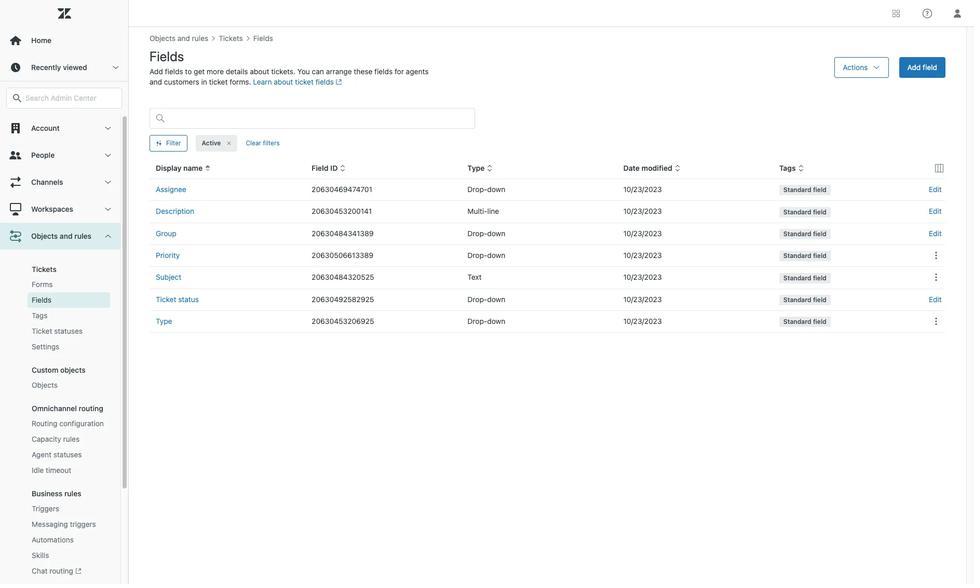 Task type: describe. For each thing, give the bounding box(es) containing it.
statuses for agent statuses
[[53, 450, 82, 459]]

tree item inside primary 'element'
[[0, 223, 120, 584]]

statuses for ticket statuses
[[54, 327, 83, 336]]

automations element
[[32, 535, 74, 545]]

settings
[[32, 342, 59, 351]]

routing configuration
[[32, 419, 104, 428]]

none search field inside primary 'element'
[[1, 88, 127, 109]]

chat routing
[[32, 567, 73, 575]]

capacity rules link
[[28, 432, 110, 447]]

fields element
[[32, 295, 51, 305]]

settings element
[[32, 342, 59, 352]]

triggers element
[[32, 504, 59, 514]]

chat
[[32, 567, 48, 575]]

business rules element
[[32, 489, 81, 498]]

objects
[[60, 366, 86, 374]]

agent statuses element
[[32, 450, 82, 460]]

help image
[[923, 9, 932, 18]]

objects and rules
[[31, 232, 91, 240]]

rules for capacity rules
[[63, 435, 80, 444]]

automations link
[[28, 532, 110, 548]]

routing for chat routing
[[49, 567, 73, 575]]

routing
[[32, 419, 57, 428]]

messaging triggers
[[32, 520, 96, 529]]

Search Admin Center field
[[25, 93, 115, 103]]

objects and rules button
[[0, 223, 120, 250]]

recently viewed
[[31, 63, 87, 72]]

tickets
[[32, 265, 57, 274]]

automations
[[32, 535, 74, 544]]

ticket
[[32, 327, 52, 336]]

capacity
[[32, 435, 61, 444]]

ticket statuses element
[[32, 326, 83, 337]]

messaging
[[32, 520, 68, 529]]

recently viewed button
[[0, 54, 128, 81]]

skills
[[32, 551, 49, 560]]

skills link
[[28, 548, 110, 564]]

people
[[31, 151, 55, 159]]

triggers link
[[28, 501, 110, 517]]

agent statuses
[[32, 450, 82, 459]]

objects for objects and rules
[[31, 232, 58, 240]]

service level agreements element
[[32, 582, 106, 584]]

custom
[[32, 366, 58, 374]]

ticket statuses link
[[28, 324, 110, 339]]

configuration
[[59, 419, 104, 428]]

primary element
[[0, 0, 129, 584]]

messaging triggers link
[[28, 517, 110, 532]]

business
[[32, 489, 62, 498]]

timeout
[[46, 466, 71, 475]]



Task type: vqa. For each thing, say whether or not it's contained in the screenshot.
1st The Support from the top of the page
no



Task type: locate. For each thing, give the bounding box(es) containing it.
0 vertical spatial statuses
[[54, 327, 83, 336]]

fields
[[32, 296, 51, 304]]

chat routing link
[[28, 564, 110, 580]]

forms
[[32, 280, 53, 289]]

agent statuses link
[[28, 447, 110, 463]]

custom objects
[[32, 366, 86, 374]]

home
[[31, 36, 51, 45]]

fields link
[[28, 292, 110, 308]]

0 horizontal spatial routing
[[49, 567, 73, 575]]

omnichannel routing
[[32, 404, 103, 413]]

tree containing account
[[0, 115, 128, 584]]

user menu image
[[951, 6, 965, 20]]

business rules
[[32, 489, 81, 498]]

objects and rules group
[[0, 250, 120, 584]]

1 vertical spatial statuses
[[53, 450, 82, 459]]

0 vertical spatial routing
[[79, 404, 103, 413]]

objects left the and
[[31, 232, 58, 240]]

routing up configuration
[[79, 404, 103, 413]]

tree
[[0, 115, 128, 584]]

chat routing element
[[32, 566, 81, 577]]

tree inside primary 'element'
[[0, 115, 128, 584]]

channels button
[[0, 169, 120, 196]]

settings link
[[28, 339, 110, 355]]

idle timeout element
[[32, 465, 71, 476]]

triggers
[[32, 504, 59, 513]]

tree item
[[0, 223, 120, 584]]

zendesk products image
[[893, 10, 900, 17]]

routing up service level agreements element
[[49, 567, 73, 575]]

routing for omnichannel routing
[[79, 404, 103, 413]]

idle timeout link
[[28, 463, 110, 478]]

people button
[[0, 142, 120, 169]]

messaging triggers element
[[32, 519, 96, 530]]

statuses down tags link
[[54, 327, 83, 336]]

tree item containing objects and rules
[[0, 223, 120, 584]]

rules
[[74, 232, 91, 240], [63, 435, 80, 444], [64, 489, 81, 498]]

forms element
[[32, 279, 53, 290]]

workspaces button
[[0, 196, 120, 223]]

objects link
[[28, 378, 110, 393]]

omnichannel routing element
[[32, 404, 103, 413]]

objects inside dropdown button
[[31, 232, 58, 240]]

0 vertical spatial objects
[[31, 232, 58, 240]]

routing
[[79, 404, 103, 413], [49, 567, 73, 575]]

statuses
[[54, 327, 83, 336], [53, 450, 82, 459]]

and
[[60, 232, 73, 240]]

tags element
[[32, 311, 47, 321]]

account button
[[0, 115, 120, 142]]

account
[[31, 124, 60, 132]]

None search field
[[1, 88, 127, 109]]

workspaces
[[31, 205, 73, 213]]

rules down routing configuration link
[[63, 435, 80, 444]]

skills element
[[32, 551, 49, 561]]

1 vertical spatial objects
[[32, 381, 58, 390]]

routing configuration element
[[32, 419, 104, 429]]

home button
[[0, 27, 128, 54]]

2 vertical spatial rules
[[64, 489, 81, 498]]

statuses down "capacity rules" link
[[53, 450, 82, 459]]

agent
[[32, 450, 51, 459]]

capacity rules
[[32, 435, 80, 444]]

recently
[[31, 63, 61, 72]]

viewed
[[63, 63, 87, 72]]

triggers
[[70, 520, 96, 529]]

objects element
[[32, 380, 58, 391]]

channels
[[31, 178, 63, 186]]

idle
[[32, 466, 44, 475]]

custom objects element
[[32, 366, 86, 374]]

idle timeout
[[32, 466, 71, 475]]

objects for objects
[[32, 381, 58, 390]]

tickets element
[[32, 265, 57, 274]]

tags
[[32, 311, 47, 320]]

rules inside objects and rules dropdown button
[[74, 232, 91, 240]]

rules inside capacity rules element
[[63, 435, 80, 444]]

rules for business rules
[[64, 489, 81, 498]]

1 horizontal spatial routing
[[79, 404, 103, 413]]

objects
[[31, 232, 58, 240], [32, 381, 58, 390]]

objects down custom
[[32, 381, 58, 390]]

rules right the and
[[74, 232, 91, 240]]

0 vertical spatial rules
[[74, 232, 91, 240]]

ticket statuses
[[32, 327, 83, 336]]

1 vertical spatial routing
[[49, 567, 73, 575]]

1 vertical spatial rules
[[63, 435, 80, 444]]

routing configuration link
[[28, 416, 110, 432]]

rules up triggers link
[[64, 489, 81, 498]]

omnichannel
[[32, 404, 77, 413]]

tags link
[[28, 308, 110, 324]]

forms link
[[28, 277, 110, 292]]

objects inside group
[[32, 381, 58, 390]]

capacity rules element
[[32, 434, 80, 445]]



